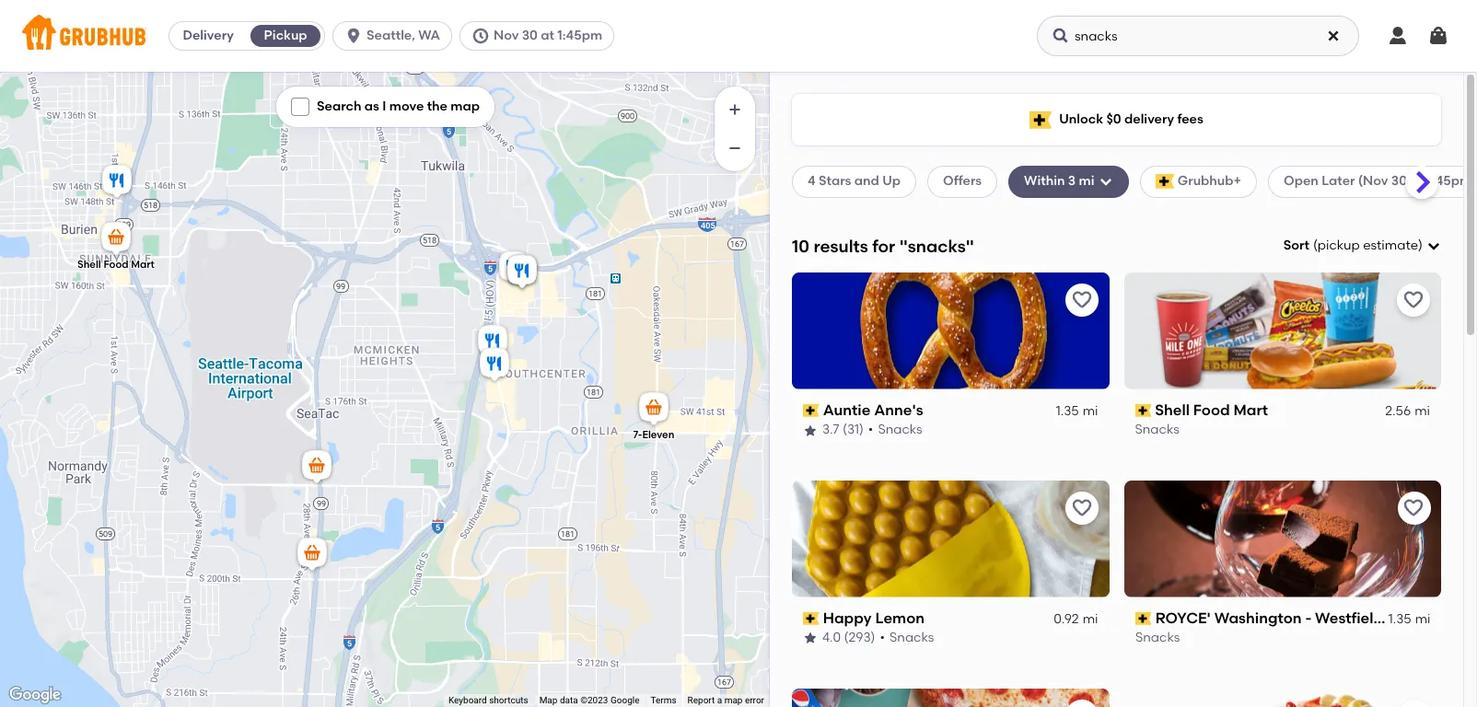 Task type: vqa. For each thing, say whether or not it's contained in the screenshot.
rightmost map
yes



Task type: describe. For each thing, give the bounding box(es) containing it.
nov 30 at 1:45pm button
[[460, 21, 622, 51]]

1 horizontal spatial svg image
[[1428, 25, 1450, 47]]

shell food mart logo image
[[1125, 273, 1442, 390]]

save this restaurant button for auntie anne's
[[1066, 284, 1099, 317]]

pickup button
[[247, 21, 324, 51]]

unlock
[[1060, 111, 1104, 127]]

royce' washington - westfield southcenter mall logo image
[[1125, 481, 1442, 598]]

shell inside map region
[[77, 259, 101, 271]]

1:45pm)
[[1428, 174, 1477, 189]]

©2023
[[581, 696, 609, 706]]

move
[[390, 99, 424, 114]]

open later (nov 30 at 1:45pm)
[[1284, 174, 1477, 189]]

save this restaurant button for shell food mart
[[1398, 284, 1431, 317]]

royce' washington - westfield southcenter 
[[1156, 610, 1478, 627]]

lemon
[[876, 610, 925, 627]]

for
[[873, 236, 896, 257]]

report
[[688, 696, 715, 706]]

google image
[[5, 684, 65, 708]]

1.35 for royce' washington - westfield southcenter 
[[1389, 612, 1412, 627]]

mart inside map region
[[131, 259, 155, 271]]

$0
[[1107, 111, 1122, 127]]

anne's
[[875, 402, 924, 419]]

eleven
[[643, 429, 675, 441]]

sea tac marathon image
[[299, 448, 335, 488]]

• for anne's
[[869, 422, 874, 438]]

1 vertical spatial mart
[[1234, 402, 1269, 419]]

(293)
[[845, 631, 876, 646]]

1 vertical spatial at
[[1411, 174, 1425, 189]]

wa
[[419, 28, 440, 43]]

3.7 (31)
[[823, 422, 864, 438]]

google
[[611, 696, 640, 706]]

fees
[[1178, 111, 1204, 127]]

shell food mart image
[[98, 219, 135, 260]]

nov
[[494, 28, 519, 43]]

save this restaurant button for happy lemon
[[1066, 492, 1099, 525]]

save this restaurant image for shell food mart
[[1403, 289, 1425, 311]]

keyboard
[[449, 696, 487, 706]]

nothing bundt cakes image
[[476, 346, 513, 386]]

subscription pass image for auntie anne's
[[803, 405, 820, 417]]

2.56 mi
[[1386, 404, 1431, 419]]

results
[[814, 236, 869, 257]]

(
[[1314, 238, 1318, 253]]

seattle, wa button
[[333, 21, 460, 51]]

2 vertical spatial save this restaurant image
[[1403, 705, 1425, 708]]

as
[[365, 99, 380, 114]]

mi for shell food mart
[[1415, 404, 1431, 419]]

grubhub+
[[1178, 174, 1242, 189]]

delivery button
[[170, 21, 247, 51]]

svg image inside "seattle, wa" button
[[345, 27, 363, 45]]

save this restaurant image for happy lemon
[[1071, 497, 1093, 519]]

3.7
[[823, 422, 840, 438]]

data
[[560, 696, 578, 706]]

pickup
[[1318, 238, 1361, 253]]

2 vertical spatial save this restaurant image
[[1071, 705, 1093, 708]]

pickup
[[264, 28, 307, 43]]

southcenter
[[1387, 610, 1477, 627]]

happy lemon logo image
[[792, 481, 1110, 598]]

7 eleven image
[[636, 390, 673, 430]]

seattle, wa
[[367, 28, 440, 43]]

at inside button
[[541, 28, 555, 43]]

seattle,
[[367, 28, 415, 43]]

extramile image
[[294, 535, 331, 576]]

none field containing sort
[[1284, 237, 1442, 256]]

report a map error link
[[688, 696, 765, 706]]

(nov
[[1359, 174, 1389, 189]]

estimate
[[1364, 238, 1419, 253]]

sort
[[1284, 238, 1310, 253]]

grubhub plus flag logo image for grubhub+
[[1156, 175, 1175, 189]]

star icon image for happy lemon
[[803, 632, 818, 646]]

3
[[1069, 174, 1076, 189]]

10 results for "snacks"
[[792, 236, 975, 257]]

pierro bakery image
[[99, 162, 135, 203]]

• snacks for anne's
[[869, 422, 923, 438]]

open
[[1284, 174, 1319, 189]]

error
[[745, 696, 765, 706]]

7-eleven
[[634, 429, 675, 441]]

mi for auntie anne's
[[1083, 404, 1099, 419]]

washington
[[1215, 610, 1302, 627]]

4
[[808, 174, 816, 189]]

within
[[1025, 174, 1066, 189]]

royce'
[[1156, 610, 1211, 627]]

0 vertical spatial map
[[451, 99, 480, 114]]

jamba image
[[496, 249, 533, 289]]

map data ©2023 google
[[540, 696, 640, 706]]

happy
[[823, 610, 872, 627]]



Task type: locate. For each thing, give the bounding box(es) containing it.
0 vertical spatial food
[[104, 259, 129, 271]]

a
[[718, 696, 723, 706]]

auntie
[[823, 402, 871, 419]]

1 horizontal spatial 1.35
[[1389, 612, 1412, 627]]

0 vertical spatial mart
[[131, 259, 155, 271]]

westfield
[[1315, 610, 1384, 627]]

0 horizontal spatial shell
[[77, 259, 101, 271]]

svg image inside nov 30 at 1:45pm button
[[472, 27, 490, 45]]

grubhub plus flag logo image left 'unlock'
[[1030, 111, 1052, 129]]

main navigation navigation
[[0, 0, 1478, 72]]

0 vertical spatial shell food mart
[[77, 259, 155, 271]]

1 vertical spatial map
[[725, 696, 743, 706]]

"snacks"
[[900, 236, 975, 257]]

1 vertical spatial 30
[[1392, 174, 1408, 189]]

nov 30 at 1:45pm
[[494, 28, 603, 43]]

• snacks
[[869, 422, 923, 438], [880, 631, 935, 646]]

auntie anne's logo image
[[792, 273, 1110, 390]]

at left 1:45pm
[[541, 28, 555, 43]]

search
[[317, 99, 362, 114]]

save this restaurant image for auntie anne's
[[1071, 289, 1093, 311]]

0 horizontal spatial food
[[104, 259, 129, 271]]

1 vertical spatial shell food mart
[[1156, 402, 1269, 419]]

food
[[104, 259, 129, 271], [1194, 402, 1231, 419]]

snacks
[[878, 422, 923, 438], [1136, 422, 1180, 438], [890, 631, 935, 646], [1136, 631, 1180, 646]]

• snacks down 'anne's'
[[869, 422, 923, 438]]

the
[[427, 99, 448, 114]]

0.92
[[1054, 612, 1080, 627]]

1.35 mi
[[1057, 404, 1099, 419], [1389, 612, 1431, 627]]

1 vertical spatial shell
[[1156, 402, 1190, 419]]

0 vertical spatial grubhub plus flag logo image
[[1030, 111, 1052, 129]]

shell food mart inside map region
[[77, 259, 155, 271]]

up
[[883, 174, 901, 189]]

1.35 mi for royce' washington - westfield southcenter 
[[1389, 612, 1431, 627]]

mi
[[1080, 174, 1095, 189], [1083, 404, 1099, 419], [1415, 404, 1431, 419], [1083, 612, 1099, 627], [1415, 612, 1431, 627]]

royce' washington - westfield southcenter mall image
[[504, 252, 541, 293]]

0 vertical spatial 30
[[522, 28, 538, 43]]

1 vertical spatial food
[[1194, 402, 1231, 419]]

1 vertical spatial 1.35 mi
[[1389, 612, 1431, 627]]

30 right nov
[[522, 28, 538, 43]]

i
[[383, 99, 386, 114]]

0 vertical spatial shell
[[77, 259, 101, 271]]

unlock $0 delivery fees
[[1060, 111, 1204, 127]]

1 vertical spatial star icon image
[[803, 632, 818, 646]]

Search for food, convenience, alcohol... search field
[[1038, 16, 1360, 56]]

0 horizontal spatial •
[[869, 422, 874, 438]]

0 horizontal spatial map
[[451, 99, 480, 114]]

1 horizontal spatial shell food mart
[[1156, 402, 1269, 419]]

0 vertical spatial • snacks
[[869, 422, 923, 438]]

at
[[541, 28, 555, 43], [1411, 174, 1425, 189]]

7-
[[634, 429, 643, 441]]

plus icon image
[[726, 100, 745, 119]]

subscription pass image for shell food mart
[[1136, 405, 1152, 417]]

mi for happy lemon
[[1083, 612, 1099, 627]]

1 vertical spatial •
[[880, 631, 886, 646]]

0 horizontal spatial at
[[541, 28, 555, 43]]

star icon image down subscription pass image
[[803, 632, 818, 646]]

and
[[855, 174, 880, 189]]

-
[[1306, 610, 1312, 627]]

1 horizontal spatial grubhub plus flag logo image
[[1156, 175, 1175, 189]]

1.35 mi for auntie anne's
[[1057, 404, 1099, 419]]

1 horizontal spatial •
[[880, 631, 886, 646]]

mart
[[131, 259, 155, 271], [1234, 402, 1269, 419]]

1.35 for auntie anne's
[[1057, 404, 1080, 419]]

terms
[[651, 696, 677, 706]]

happy lemon image
[[475, 323, 511, 363]]

star icon image
[[803, 423, 818, 438], [803, 632, 818, 646]]

0 vertical spatial at
[[541, 28, 555, 43]]

1 vertical spatial 1.35
[[1389, 612, 1412, 627]]

svg image
[[1428, 25, 1450, 47], [1052, 27, 1071, 45]]

• down happy lemon
[[880, 631, 886, 646]]

1:45pm
[[558, 28, 603, 43]]

grubhub plus flag logo image for unlock $0 delivery fees
[[1030, 111, 1052, 129]]

shell food mart
[[77, 259, 155, 271], [1156, 402, 1269, 419]]

0 horizontal spatial 30
[[522, 28, 538, 43]]

grubhub plus flag logo image
[[1030, 111, 1052, 129], [1156, 175, 1175, 189]]

)
[[1419, 238, 1424, 253]]

keyboard shortcuts button
[[449, 695, 529, 708]]

0 vertical spatial 1.35 mi
[[1057, 404, 1099, 419]]

0 vertical spatial star icon image
[[803, 423, 818, 438]]

1 horizontal spatial food
[[1194, 402, 1231, 419]]

0 horizontal spatial mart
[[131, 259, 155, 271]]

1.35
[[1057, 404, 1080, 419], [1389, 612, 1412, 627]]

• for lemon
[[880, 631, 886, 646]]

0 horizontal spatial shell food mart
[[77, 259, 155, 271]]

minus icon image
[[726, 139, 745, 158]]

star icon image left "3.7"
[[803, 423, 818, 438]]

grubhub plus flag logo image left the grubhub+
[[1156, 175, 1175, 189]]

1 horizontal spatial shell
[[1156, 402, 1190, 419]]

auntie anne's
[[823, 402, 924, 419]]

subscription pass image
[[803, 613, 820, 626]]

save this restaurant button for royce' washington - westfield southcenter 
[[1398, 492, 1431, 525]]

2.56
[[1386, 404, 1412, 419]]

later
[[1322, 174, 1356, 189]]

1 vertical spatial • snacks
[[880, 631, 935, 646]]

30
[[522, 28, 538, 43], [1392, 174, 1408, 189]]

terms link
[[651, 696, 677, 706]]

stars
[[819, 174, 852, 189]]

0.92 mi
[[1054, 612, 1099, 627]]

(31)
[[843, 422, 864, 438]]

•
[[869, 422, 874, 438], [880, 631, 886, 646]]

delivery
[[1125, 111, 1175, 127]]

star icon image for auntie anne's
[[803, 423, 818, 438]]

None field
[[1284, 237, 1442, 256]]

1 vertical spatial save this restaurant image
[[1403, 497, 1425, 519]]

within 3 mi
[[1025, 174, 1095, 189]]

0 horizontal spatial 1.35
[[1057, 404, 1080, 419]]

0 horizontal spatial svg image
[[1052, 27, 1071, 45]]

mart down shell food mart logo
[[1234, 402, 1269, 419]]

map region
[[0, 65, 1005, 708]]

1 horizontal spatial at
[[1411, 174, 1425, 189]]

1 vertical spatial grubhub plus flag logo image
[[1156, 175, 1175, 189]]

30 inside nov 30 at 1:45pm button
[[522, 28, 538, 43]]

happy lemon
[[823, 610, 925, 627]]

subscription pass image for royce' washington - westfield southcenter 
[[1136, 613, 1152, 626]]

map right a on the bottom of page
[[725, 696, 743, 706]]

save this restaurant image
[[1403, 289, 1425, 311], [1403, 497, 1425, 519], [1071, 705, 1093, 708]]

save this restaurant image
[[1071, 289, 1093, 311], [1071, 497, 1093, 519], [1403, 705, 1425, 708]]

1 vertical spatial save this restaurant image
[[1071, 497, 1093, 519]]

1 horizontal spatial 30
[[1392, 174, 1408, 189]]

subscription pass image
[[803, 405, 820, 417], [1136, 405, 1152, 417], [1136, 613, 1152, 626]]

search as i move the map
[[317, 99, 480, 114]]

shortcuts
[[489, 696, 529, 706]]

• snacks for lemon
[[880, 631, 935, 646]]

0 vertical spatial •
[[869, 422, 874, 438]]

shell
[[77, 259, 101, 271], [1156, 402, 1190, 419]]

• right (31)
[[869, 422, 874, 438]]

sort ( pickup estimate )
[[1284, 238, 1424, 253]]

at left 1:45pm) at the top right
[[1411, 174, 1425, 189]]

2 star icon image from the top
[[803, 632, 818, 646]]

save this restaurant button
[[1066, 284, 1099, 317], [1398, 284, 1431, 317], [1066, 492, 1099, 525], [1398, 492, 1431, 525], [1066, 700, 1099, 708], [1398, 700, 1431, 708]]

keyboard shortcuts
[[449, 696, 529, 706]]

report a map error
[[688, 696, 765, 706]]

food inside map region
[[104, 259, 129, 271]]

auntie anne's image
[[504, 252, 541, 293]]

30 right (nov at the top
[[1392, 174, 1408, 189]]

map
[[540, 696, 558, 706]]

0 horizontal spatial grubhub plus flag logo image
[[1030, 111, 1052, 129]]

delivery
[[183, 28, 234, 43]]

4 stars and up
[[808, 174, 901, 189]]

1 horizontal spatial 1.35 mi
[[1389, 612, 1431, 627]]

10
[[792, 236, 810, 257]]

svg image
[[1388, 25, 1410, 47], [345, 27, 363, 45], [472, 27, 490, 45], [1327, 29, 1342, 43], [1099, 175, 1114, 189], [1427, 239, 1442, 254]]

save this restaurant image for royce' washington - westfield southcenter 
[[1403, 497, 1425, 519]]

4.0
[[823, 631, 841, 646]]

4.0 (293)
[[823, 631, 876, 646]]

0 vertical spatial save this restaurant image
[[1403, 289, 1425, 311]]

0 vertical spatial 1.35
[[1057, 404, 1080, 419]]

1 horizontal spatial mart
[[1234, 402, 1269, 419]]

jamba logo image
[[1125, 689, 1442, 708]]

mi for royce' washington - westfield southcenter 
[[1415, 612, 1431, 627]]

1 horizontal spatial map
[[725, 696, 743, 706]]

0 horizontal spatial 1.35 mi
[[1057, 404, 1099, 419]]

• snacks down lemon
[[880, 631, 935, 646]]

offers
[[944, 174, 982, 189]]

map right the the
[[451, 99, 480, 114]]

0 vertical spatial save this restaurant image
[[1071, 289, 1093, 311]]

1 star icon image from the top
[[803, 423, 818, 438]]

mart down pierro bakery icon
[[131, 259, 155, 271]]

7-eleven logo image
[[792, 689, 1110, 708]]



